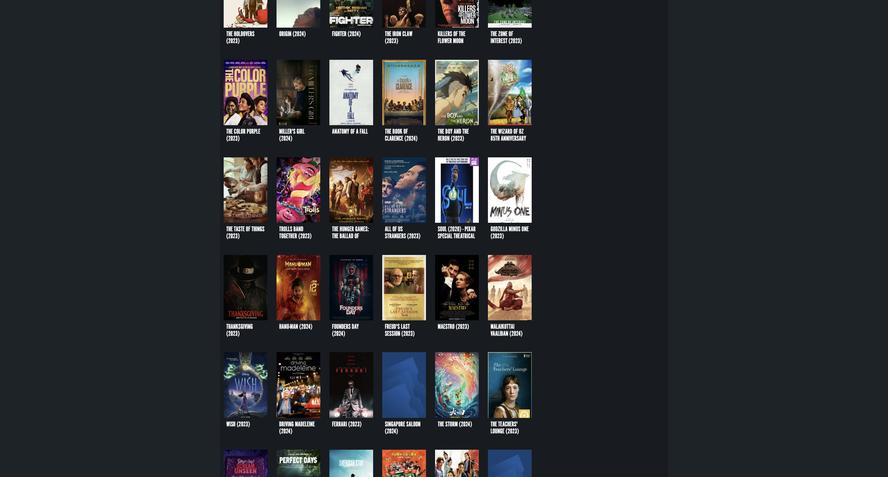 Task type: describe. For each thing, give the bounding box(es) containing it.
(2023) inside killers of the flower moon (2023)
[[438, 44, 451, 52]]

ferrari (2023) link
[[329, 353, 373, 443]]

maestro
[[438, 323, 455, 331]]

miller's girl (2024)
[[279, 128, 305, 143]]

the book of clarence (2024) link
[[382, 60, 426, 150]]

godzilla minus one (2023) link
[[488, 157, 532, 248]]

godzilla
[[491, 225, 508, 233]]

fighter
[[332, 30, 346, 38]]

of inside anatomy of a fall link
[[350, 128, 355, 136]]

ferrari
[[332, 421, 347, 428]]

all
[[385, 225, 391, 233]]

maestro (2023)
[[438, 323, 469, 331]]

freud's last session (2023) link
[[382, 255, 426, 346]]

anatomy of a fall link
[[329, 60, 373, 150]]

(2024) for the storm (2024)
[[459, 421, 472, 428]]

the holdovers (2023)
[[226, 30, 254, 45]]

of inside killers of the flower moon (2023)
[[453, 30, 458, 38]]

iron
[[393, 30, 401, 38]]

(2024) inside the book of clarence (2024)
[[404, 135, 418, 143]]

hanu-man (2024)
[[279, 323, 312, 331]]

malaikottai vaaliban (2024)
[[491, 323, 523, 338]]

ferrari (2023)
[[332, 421, 362, 428]]

of inside all of us strangers (2023)
[[392, 225, 397, 233]]

killers
[[438, 30, 452, 38]]

things
[[251, 225, 264, 233]]

lounge
[[491, 428, 504, 435]]

(2023) inside the zone of interest (2023)
[[509, 37, 522, 45]]

the for the teachers' lounge (2023)
[[491, 421, 497, 428]]

trolls
[[279, 225, 292, 233]]

(2023) inside the color purple (2023)
[[226, 135, 240, 143]]

(2024) for singapore saloon (2024)
[[385, 428, 398, 435]]

girl
[[297, 128, 305, 136]]

man
[[290, 323, 298, 331]]

last
[[401, 323, 410, 331]]

engagement
[[438, 239, 461, 247]]

soul (2020) - pixar special theatrical engagement link
[[435, 157, 479, 248]]

the teachers' lounge (2023)
[[491, 421, 519, 435]]

the iron claw (2023) link
[[382, 0, 426, 53]]

thanksgiving
[[226, 323, 253, 331]]

the iron claw (2023)
[[385, 30, 412, 45]]

moon
[[453, 37, 463, 45]]

clarence
[[385, 135, 403, 143]]

hanu-
[[279, 323, 290, 331]]

the for the zone of interest (2023)
[[491, 30, 497, 38]]

taste
[[234, 225, 245, 233]]

the for the holdovers (2023)
[[226, 30, 233, 38]]

the boy and the heron (2023)
[[438, 128, 469, 143]]

zone
[[498, 30, 508, 38]]

(2023) inside the holdovers (2023)
[[226, 37, 240, 45]]

madeleine
[[295, 421, 315, 428]]

driving madeleine (2024) link
[[276, 353, 320, 443]]

strangers
[[385, 232, 406, 240]]

the wizard of oz 85th anniversary
[[491, 128, 526, 143]]

origin
[[279, 30, 291, 38]]

the storm (2024) link
[[435, 353, 479, 443]]

the for the taste of things (2023)
[[226, 225, 233, 233]]

the for the iron claw (2023)
[[385, 30, 391, 38]]

malaikottai vaaliban (2024) link
[[488, 255, 532, 346]]

freud's
[[385, 323, 400, 331]]

(2024) right origin
[[293, 30, 306, 38]]

the teachers' lounge (2023) link
[[488, 353, 532, 443]]

wizard
[[498, 128, 512, 136]]

wish (2023) link
[[223, 353, 267, 443]]

color
[[234, 128, 246, 136]]

hanu-man (2024) link
[[276, 255, 320, 346]]

soul (2020) - pixar special theatrical engagement
[[438, 225, 476, 247]]

oz
[[519, 128, 524, 136]]

origin (2024) link
[[276, 0, 320, 53]]

(2023) inside the freud's last session (2023)
[[401, 330, 415, 338]]

85th
[[491, 135, 500, 143]]

(2023) inside the taste of things (2023)
[[226, 232, 240, 240]]

the holdovers (2023) link
[[223, 0, 267, 53]]

claw
[[402, 30, 412, 38]]

one
[[522, 225, 529, 233]]

minus
[[509, 225, 520, 233]]

the color purple (2023) link
[[223, 60, 267, 150]]



Task type: locate. For each thing, give the bounding box(es) containing it.
the left book at the top of the page
[[385, 128, 391, 136]]

session
[[385, 330, 400, 338]]

singapore saloon (2024)
[[385, 421, 421, 435]]

wish (2023)
[[226, 421, 250, 428]]

(2024) inside the founders day (2024)
[[332, 330, 345, 338]]

(2024) inside malaikottai vaaliban (2024)
[[509, 330, 523, 338]]

boy
[[445, 128, 452, 136]]

the left storm
[[438, 421, 444, 428]]

the taste of things (2023) link
[[223, 157, 267, 248]]

theatrical
[[454, 232, 475, 240]]

of left a at the top left of page
[[350, 128, 355, 136]]

(2024) left madeleine
[[279, 428, 292, 435]]

(2020)
[[448, 225, 461, 233]]

us
[[398, 225, 403, 233]]

(2024) right storm
[[459, 421, 472, 428]]

the inside the wizard of oz 85th anniversary
[[491, 128, 497, 136]]

book
[[393, 128, 402, 136]]

flower
[[438, 37, 452, 45]]

maestro (2023) link
[[435, 255, 479, 346]]

a
[[356, 128, 358, 136]]

-
[[463, 225, 463, 233]]

thanksgiving (2023) link
[[223, 255, 267, 346]]

the zone of interest (2023) link
[[488, 0, 532, 53]]

killers of the flower moon (2023)
[[438, 30, 465, 52]]

teachers'
[[498, 421, 518, 428]]

(2024) for hanu-man (2024)
[[299, 323, 312, 331]]

the color purple (2023)
[[226, 128, 260, 143]]

the inside killers of the flower moon (2023)
[[459, 30, 465, 38]]

(2024) inside miller's girl (2024)
[[279, 135, 292, 143]]

the right killers
[[459, 30, 465, 38]]

pixar
[[465, 225, 476, 233]]

the for the wizard of oz 85th anniversary
[[491, 128, 497, 136]]

founders day (2024)
[[332, 323, 359, 338]]

of left oz in the top right of the page
[[513, 128, 518, 136]]

all of us strangers (2023)
[[385, 225, 420, 240]]

the boy and the heron (2023) link
[[435, 60, 479, 150]]

soul
[[438, 225, 447, 233]]

(2024) inside driving madeleine (2024)
[[279, 428, 292, 435]]

gift box white image
[[470, 157, 479, 166]]

the left iron
[[385, 30, 391, 38]]

(2023) inside thanksgiving (2023)
[[226, 330, 240, 338]]

(2024) for founders day (2024)
[[332, 330, 345, 338]]

driving
[[279, 421, 294, 428]]

(2023) inside the boy and the heron (2023)
[[451, 135, 464, 143]]

1 vertical spatial the
[[462, 128, 469, 136]]

(2024) for driving madeleine (2024)
[[279, 428, 292, 435]]

and
[[454, 128, 461, 136]]

singapore
[[385, 421, 405, 428]]

heron
[[438, 135, 450, 143]]

(2024) left girl
[[279, 135, 292, 143]]

(2024) for miller's girl (2024)
[[279, 135, 292, 143]]

the storm (2024)
[[438, 421, 472, 428]]

the left zone
[[491, 30, 497, 38]]

of inside the book of clarence (2024)
[[403, 128, 408, 136]]

the right and
[[462, 128, 469, 136]]

freud's last session (2023)
[[385, 323, 415, 338]]

(2024) right "fighter" on the left top
[[348, 30, 361, 38]]

the for the boy and the heron (2023)
[[438, 128, 444, 136]]

the inside the taste of things (2023)
[[226, 225, 233, 233]]

purple
[[247, 128, 260, 136]]

the
[[459, 30, 465, 38], [462, 128, 469, 136]]

0 vertical spatial the
[[459, 30, 465, 38]]

the left holdovers
[[226, 30, 233, 38]]

the inside the teachers' lounge (2023)
[[491, 421, 497, 428]]

trolls band together (2023) link
[[276, 157, 320, 248]]

of inside the wizard of oz 85th anniversary
[[513, 128, 518, 136]]

of inside the taste of things (2023)
[[246, 225, 250, 233]]

(2023) inside godzilla minus one (2023)
[[491, 232, 504, 240]]

of right 'taste'
[[246, 225, 250, 233]]

the inside the book of clarence (2024)
[[385, 128, 391, 136]]

of right book at the top of the page
[[403, 128, 408, 136]]

the inside the boy and the heron (2023)
[[438, 128, 444, 136]]

the inside the boy and the heron (2023)
[[462, 128, 469, 136]]

the book of clarence (2024)
[[385, 128, 418, 143]]

special
[[438, 232, 452, 240]]

the inside the holdovers (2023)
[[226, 30, 233, 38]]

founders day (2024) link
[[329, 255, 373, 346]]

the zone of interest (2023)
[[491, 30, 522, 45]]

fighter (2024)
[[332, 30, 361, 38]]

godzilla minus one (2023)
[[491, 225, 529, 240]]

origin (2024)
[[279, 30, 306, 38]]

day
[[352, 323, 359, 331]]

the left wizard
[[491, 128, 497, 136]]

fighter (2024) link
[[329, 0, 373, 53]]

of right zone
[[509, 30, 513, 38]]

miller's girl (2024) link
[[276, 60, 320, 150]]

driving madeleine (2024)
[[279, 421, 315, 435]]

(2023) inside the teachers' lounge (2023)
[[506, 428, 519, 435]]

the inside the color purple (2023)
[[226, 128, 233, 136]]

the left the boy
[[438, 128, 444, 136]]

the for the color purple (2023)
[[226, 128, 233, 136]]

(2023) inside the iron claw (2023)
[[385, 37, 398, 45]]

(2024) inside singapore saloon (2024)
[[385, 428, 398, 435]]

founders
[[332, 323, 351, 331]]

(2024) left day
[[332, 330, 345, 338]]

all of us strangers (2023) link
[[382, 157, 426, 248]]

(2023) inside all of us strangers (2023)
[[407, 232, 420, 240]]

thanksgiving (2023)
[[226, 323, 253, 338]]

(2024) right vaaliban on the right bottom
[[509, 330, 523, 338]]

of right killers
[[453, 30, 458, 38]]

(2023) inside trolls band together (2023)
[[298, 232, 312, 240]]

of
[[453, 30, 458, 38], [509, 30, 513, 38], [350, 128, 355, 136], [403, 128, 408, 136], [513, 128, 518, 136], [246, 225, 250, 233], [392, 225, 397, 233]]

the left teachers' at the bottom of page
[[491, 421, 497, 428]]

saloon
[[406, 421, 421, 428]]

malaikottai
[[491, 323, 514, 331]]

storm
[[445, 421, 458, 428]]

vaaliban
[[491, 330, 508, 338]]

the inside the iron claw (2023)
[[385, 30, 391, 38]]

the taste of things (2023)
[[226, 225, 264, 240]]

anatomy of a fall
[[332, 128, 368, 136]]

interest
[[491, 37, 507, 45]]

of inside the zone of interest (2023)
[[509, 30, 513, 38]]

the wizard of oz 85th anniversary link
[[488, 60, 532, 150]]

of left us
[[392, 225, 397, 233]]

the for the book of clarence (2024)
[[385, 128, 391, 136]]

the inside the zone of interest (2023)
[[491, 30, 497, 38]]

the left color
[[226, 128, 233, 136]]

wish
[[226, 421, 235, 428]]

anniversary
[[501, 135, 526, 143]]

the for the storm (2024)
[[438, 421, 444, 428]]

(2024) right man
[[299, 323, 312, 331]]

(2024) for malaikottai vaaliban (2024)
[[509, 330, 523, 338]]

killers of the flower moon (2023) link
[[435, 0, 479, 53]]

(2024) right book at the top of the page
[[404, 135, 418, 143]]

singapore saloon (2024) link
[[382, 353, 426, 443]]

trolls band together (2023)
[[279, 225, 312, 240]]

(2024) left saloon
[[385, 428, 398, 435]]

holdovers
[[234, 30, 254, 38]]

anatomy
[[332, 128, 349, 136]]

the left 'taste'
[[226, 225, 233, 233]]



Task type: vqa. For each thing, say whether or not it's contained in the screenshot.
(2024) inside 'MILLER'S GIRL (2024)'
yes



